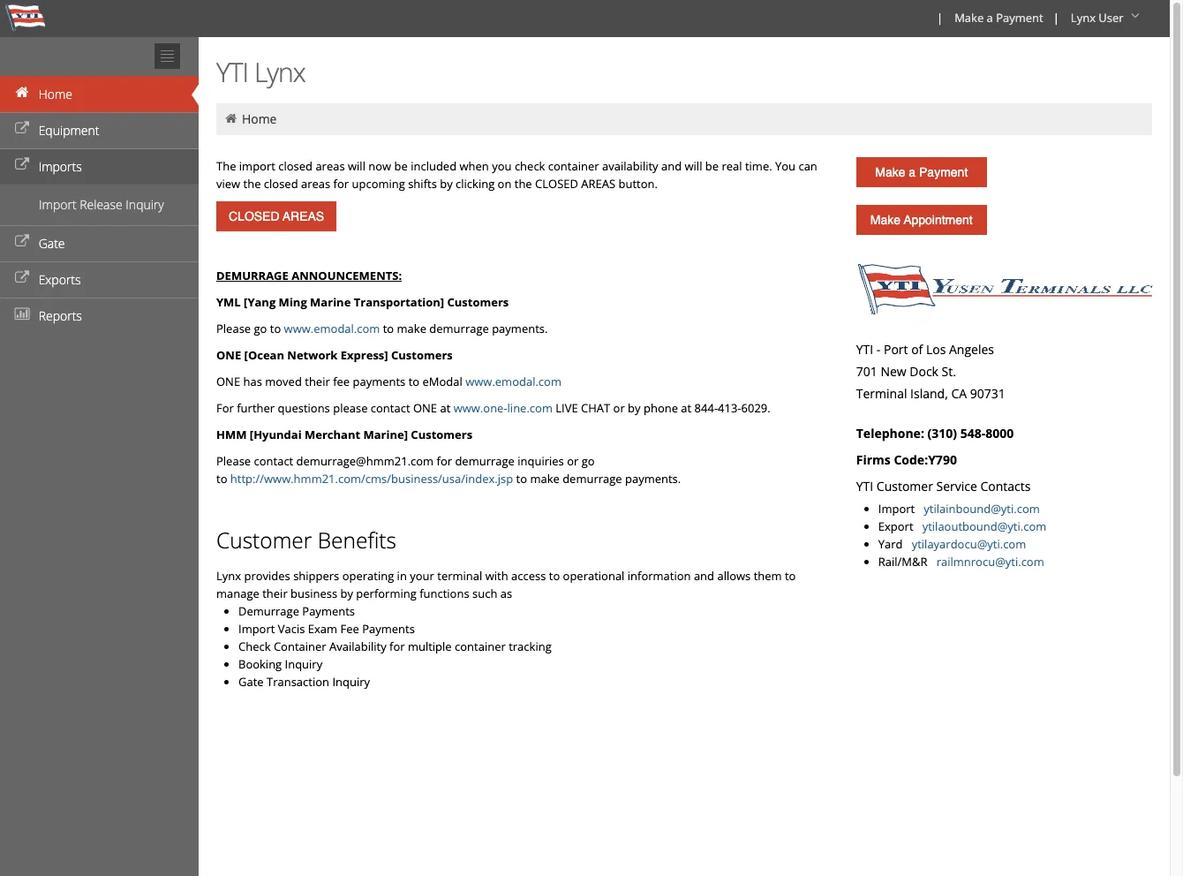 Task type: describe. For each thing, give the bounding box(es) containing it.
imports
[[39, 158, 82, 175]]

closed
[[535, 176, 578, 192]]

ming
[[279, 294, 307, 310]]

yard
[[879, 536, 903, 552]]

access
[[511, 568, 546, 584]]

yml
[[216, 294, 241, 310]]

shippers
[[293, 568, 339, 584]]

appointment
[[904, 213, 973, 227]]

lynx for user
[[1071, 10, 1096, 26]]

0 vertical spatial areas
[[316, 158, 345, 174]]

customers for hmm [hyundai merchant marine] customers
[[411, 427, 473, 442]]

express]
[[341, 347, 388, 363]]

included
[[411, 158, 457, 174]]

yti customer service contacts
[[856, 478, 1031, 495]]

customers for one [ocean network express] customers
[[391, 347, 453, 363]]

transaction
[[267, 674, 329, 690]]

1 horizontal spatial inquiry
[[285, 656, 323, 672]]

import release inquiry link
[[0, 192, 199, 218]]

1 horizontal spatial payments
[[362, 621, 415, 637]]

go inside please contact demurrage@hmm21.com for demurrage inquiries or go to
[[582, 453, 595, 469]]

phone
[[644, 400, 678, 416]]

tracking
[[509, 639, 552, 654]]

time.
[[745, 158, 772, 174]]

railmnrocu@yti.com link
[[937, 554, 1045, 570]]

container inside the import closed areas will now be included when you check container availability and will be real time.  you can view the closed areas for upcoming shifts by clicking on the closed areas button.
[[548, 158, 599, 174]]

ca
[[952, 385, 967, 402]]

reports
[[39, 307, 82, 324]]

0 vertical spatial their
[[305, 374, 330, 389]]

import
[[239, 158, 275, 174]]

yti - port of los angeles 701 new dock st. terminal island, ca 90731
[[856, 341, 1006, 402]]

www.one-line.com link
[[454, 400, 553, 416]]

demurrage@hmm21.com
[[296, 453, 434, 469]]

please for please go to www.emodal.com to make demurrage payments.
[[216, 321, 251, 336]]

when
[[460, 158, 489, 174]]

telephone:
[[856, 425, 925, 442]]

lynx user link
[[1063, 0, 1151, 37]]

container inside lynx provides shippers operating in your terminal with access to operational information and allows them to manage their business by performing functions such as demurrage payments import vacis exam fee payments check container availability for multiple container tracking booking inquiry gate transaction inquiry
[[455, 639, 506, 654]]

2 at from the left
[[681, 400, 692, 416]]

1 horizontal spatial make
[[530, 471, 560, 487]]

areas
[[581, 176, 616, 192]]

questions
[[278, 400, 330, 416]]

inquiries
[[518, 453, 564, 469]]

2 be from the left
[[705, 158, 719, 174]]

for
[[216, 400, 234, 416]]

further
[[237, 400, 275, 416]]

2 horizontal spatial by
[[628, 400, 641, 416]]

lynx user
[[1071, 10, 1124, 26]]

them
[[754, 568, 782, 584]]

0 horizontal spatial payments
[[302, 603, 355, 619]]

2 vertical spatial one
[[413, 400, 437, 416]]

one [ocean network express] customers
[[216, 347, 453, 363]]

terminal
[[856, 385, 907, 402]]

chat
[[581, 400, 610, 416]]

container
[[274, 639, 326, 654]]

reports link
[[0, 298, 199, 334]]

can
[[799, 158, 818, 174]]

1 vertical spatial payments.
[[625, 471, 681, 487]]

please go to www.emodal.com to make demurrage payments.
[[216, 321, 548, 336]]

1 vertical spatial customer
[[216, 525, 312, 555]]

please
[[333, 400, 368, 416]]

exports
[[39, 271, 81, 288]]

1 vertical spatial payment
[[919, 165, 968, 179]]

please contact demurrage@hmm21.com for demurrage inquiries or go to
[[216, 453, 595, 487]]

information
[[628, 568, 691, 584]]

1 vertical spatial areas
[[301, 176, 331, 192]]

one for one has moved their fee payments to emodal www.emodal.com
[[216, 374, 240, 389]]

90731
[[970, 385, 1006, 402]]

by inside lynx provides shippers operating in your terminal with access to operational information and allows them to manage their business by performing functions such as demurrage payments import vacis exam fee payments check container availability for multiple container tracking booking inquiry gate transaction inquiry
[[340, 586, 353, 601]]

0 vertical spatial customers
[[447, 294, 509, 310]]

0 horizontal spatial home link
[[0, 76, 199, 112]]

0 vertical spatial demurrage
[[429, 321, 489, 336]]

0 horizontal spatial a
[[909, 165, 916, 179]]

rail/m&r
[[879, 554, 928, 570]]

0 horizontal spatial go
[[254, 321, 267, 336]]

1 horizontal spatial customer
[[877, 478, 933, 495]]

lynx for provides
[[216, 568, 241, 584]]

release
[[80, 196, 122, 213]]

2 vertical spatial demurrage
[[563, 471, 622, 487]]

equipment link
[[0, 112, 199, 148]]

0 vertical spatial make a payment
[[955, 10, 1044, 26]]

ytilainbound@yti.com link
[[924, 501, 1040, 517]]

new
[[881, 363, 907, 380]]

multiple
[[408, 639, 452, 654]]

0 vertical spatial www.emodal.com
[[284, 321, 380, 336]]

0 vertical spatial make
[[955, 10, 984, 26]]

to down transportation]
[[383, 321, 394, 336]]

with
[[485, 568, 508, 584]]

inquiry inside 'link'
[[126, 196, 164, 213]]

import release inquiry
[[39, 196, 164, 213]]

1 vertical spatial home
[[242, 110, 277, 127]]

2 vertical spatial inquiry
[[332, 674, 370, 690]]

ytilayardocu@yti.com link
[[912, 536, 1026, 552]]

yti for yti customer service contacts
[[856, 478, 874, 495]]

1 at from the left
[[440, 400, 451, 416]]

6029.
[[741, 400, 771, 416]]

check
[[238, 639, 271, 654]]

moved
[[265, 374, 302, 389]]

one has moved their fee payments to emodal www.emodal.com
[[216, 374, 562, 389]]

vacis
[[278, 621, 305, 637]]

[ocean
[[244, 347, 284, 363]]

[yang
[[244, 294, 276, 310]]

0 vertical spatial a
[[987, 10, 993, 26]]

413-
[[718, 400, 741, 416]]

make appointment
[[871, 213, 973, 227]]

exports link
[[0, 261, 199, 298]]

external link image for gate
[[13, 236, 31, 248]]

ytilainbound@yti.com
[[924, 501, 1040, 517]]

shifts
[[408, 176, 437, 192]]

demurrage announcements:
[[216, 268, 402, 283]]

0 vertical spatial closed
[[278, 158, 313, 174]]

1 horizontal spatial lynx
[[254, 54, 305, 90]]

operational
[[563, 568, 625, 584]]

ytilayardocu@yti.com
[[912, 536, 1026, 552]]

[hyundai
[[250, 427, 302, 442]]

0 vertical spatial make
[[397, 321, 427, 336]]

1 | from the left
[[937, 10, 943, 26]]

2 will from the left
[[685, 158, 703, 174]]

los
[[926, 341, 946, 358]]

user
[[1099, 10, 1124, 26]]

import for import
[[879, 501, 921, 517]]

network
[[287, 347, 338, 363]]

service
[[937, 478, 978, 495]]

import inside lynx provides shippers operating in your terminal with access to operational information and allows them to manage their business by performing functions such as demurrage payments import vacis exam fee payments check container availability for multiple container tracking booking inquiry gate transaction inquiry
[[238, 621, 275, 637]]

548-
[[961, 425, 986, 442]]



Task type: vqa. For each thing, say whether or not it's contained in the screenshot.
external link image within the Gate link
yes



Task type: locate. For each thing, give the bounding box(es) containing it.
inquiry right release
[[126, 196, 164, 213]]

go right inquiries
[[582, 453, 595, 469]]

for up http://www.hmm21.com/cms/business/usa/index.jsp to make demurrage payments.
[[437, 453, 452, 469]]

and right availability
[[661, 158, 682, 174]]

please
[[216, 321, 251, 336], [216, 453, 251, 469]]

customers up http://www.hmm21.com/cms/business/usa/index.jsp to make demurrage payments.
[[411, 427, 473, 442]]

areas left upcoming
[[301, 176, 331, 192]]

1 vertical spatial demurrage
[[455, 453, 515, 469]]

yti for yti lynx
[[216, 54, 248, 90]]

make
[[397, 321, 427, 336], [530, 471, 560, 487]]

and
[[661, 158, 682, 174], [694, 568, 715, 584]]

0 horizontal spatial |
[[937, 10, 943, 26]]

1 vertical spatial payments
[[362, 621, 415, 637]]

and left allows
[[694, 568, 715, 584]]

0 vertical spatial make a payment link
[[947, 0, 1050, 37]]

0 horizontal spatial the
[[243, 176, 261, 192]]

www.emodal.com
[[284, 321, 380, 336], [466, 374, 562, 389]]

yti down 'firms'
[[856, 478, 874, 495]]

inquiry down 'availability'
[[332, 674, 370, 690]]

allows
[[717, 568, 751, 584]]

1 vertical spatial import
[[879, 501, 921, 517]]

the down 'import'
[[243, 176, 261, 192]]

customers right transportation]
[[447, 294, 509, 310]]

0 vertical spatial and
[[661, 158, 682, 174]]

1 vertical spatial or
[[567, 453, 579, 469]]

1 the from the left
[[243, 176, 261, 192]]

0 vertical spatial lynx
[[1071, 10, 1096, 26]]

0 vertical spatial contact
[[371, 400, 410, 416]]

0 vertical spatial import
[[39, 196, 76, 213]]

code:y790
[[894, 451, 957, 468]]

1 horizontal spatial www.emodal.com link
[[466, 374, 562, 389]]

be left real
[[705, 158, 719, 174]]

import down imports
[[39, 196, 76, 213]]

import
[[39, 196, 76, 213], [879, 501, 921, 517], [238, 621, 275, 637]]

make a payment link
[[947, 0, 1050, 37], [856, 157, 987, 187]]

1 vertical spatial make a payment
[[875, 165, 968, 179]]

1 vertical spatial yti
[[856, 341, 874, 358]]

home image
[[13, 87, 31, 99]]

2 external link image from the top
[[13, 159, 31, 171]]

www.emodal.com down marine on the top
[[284, 321, 380, 336]]

please down yml
[[216, 321, 251, 336]]

1 horizontal spatial gate
[[238, 674, 264, 690]]

1 horizontal spatial and
[[694, 568, 715, 584]]

1 horizontal spatial import
[[238, 621, 275, 637]]

equipment
[[39, 122, 99, 139]]

1 vertical spatial customers
[[391, 347, 453, 363]]

0 vertical spatial customer
[[877, 478, 933, 495]]

for inside the import closed areas will now be included when you check container availability and will be real time.  you can view the closed areas for upcoming shifts by clicking on the closed areas button.
[[333, 176, 349, 192]]

make appointment link
[[856, 205, 987, 235]]

payments up 'availability'
[[362, 621, 415, 637]]

inquiry
[[126, 196, 164, 213], [285, 656, 323, 672], [332, 674, 370, 690]]

import up export
[[879, 501, 921, 517]]

0 vertical spatial one
[[216, 347, 241, 363]]

angle down image
[[1127, 10, 1145, 22]]

2 vertical spatial for
[[389, 639, 405, 654]]

their up demurrage
[[262, 586, 288, 601]]

customer
[[877, 478, 933, 495], [216, 525, 312, 555]]

you
[[775, 158, 796, 174]]

for inside please contact demurrage@hmm21.com for demurrage inquiries or go to
[[437, 453, 452, 469]]

by down included
[[440, 176, 453, 192]]

0 horizontal spatial gate
[[39, 235, 65, 252]]

by down operating
[[340, 586, 353, 601]]

yti for yti - port of los angeles 701 new dock st. terminal island, ca 90731
[[856, 341, 874, 358]]

import inside import release inquiry 'link'
[[39, 196, 76, 213]]

island,
[[911, 385, 948, 402]]

as
[[501, 586, 512, 601]]

contact inside please contact demurrage@hmm21.com for demurrage inquiries or go to
[[254, 453, 293, 469]]

to left emodal
[[409, 374, 420, 389]]

0 horizontal spatial container
[[455, 639, 506, 654]]

1 vertical spatial www.emodal.com
[[466, 374, 562, 389]]

1 horizontal spatial go
[[582, 453, 595, 469]]

or right chat
[[613, 400, 625, 416]]

their left the fee on the top left of page
[[305, 374, 330, 389]]

external link image for exports
[[13, 272, 31, 284]]

exam
[[308, 621, 337, 637]]

1 horizontal spatial for
[[389, 639, 405, 654]]

payments
[[353, 374, 406, 389]]

1 vertical spatial closed
[[264, 176, 298, 192]]

1 vertical spatial by
[[628, 400, 641, 416]]

home link up equipment
[[0, 76, 199, 112]]

home link
[[0, 76, 199, 112], [242, 110, 277, 127]]

container up closed
[[548, 158, 599, 174]]

please down hmm
[[216, 453, 251, 469]]

0 horizontal spatial or
[[567, 453, 579, 469]]

0 horizontal spatial lynx
[[216, 568, 241, 584]]

lynx inside lynx provides shippers operating in your terminal with access to operational information and allows them to manage their business by performing functions such as demurrage payments import vacis exam fee payments check container availability for multiple container tracking booking inquiry gate transaction inquiry
[[216, 568, 241, 584]]

ytilaoutbound@yti.com
[[923, 518, 1047, 534]]

0 horizontal spatial and
[[661, 158, 682, 174]]

1 vertical spatial inquiry
[[285, 656, 323, 672]]

None submit
[[216, 201, 337, 231]]

areas
[[316, 158, 345, 174], [301, 176, 331, 192]]

external link image
[[13, 123, 31, 135], [13, 159, 31, 171], [13, 236, 31, 248], [13, 272, 31, 284]]

external link image for equipment
[[13, 123, 31, 135]]

0 horizontal spatial inquiry
[[126, 196, 164, 213]]

areas left the now at the left of page
[[316, 158, 345, 174]]

gate
[[39, 235, 65, 252], [238, 674, 264, 690]]

1 vertical spatial a
[[909, 165, 916, 179]]

0 vertical spatial payments.
[[492, 321, 548, 336]]

1 vertical spatial one
[[216, 374, 240, 389]]

external link image inside imports link
[[13, 159, 31, 171]]

http://www.hmm21.com/cms/business/usa/index.jsp
[[230, 471, 513, 487]]

angeles
[[949, 341, 994, 358]]

make down transportation]
[[397, 321, 427, 336]]

www.emodal.com up the www.one-line.com link on the left
[[466, 374, 562, 389]]

8000
[[986, 425, 1014, 442]]

yti
[[216, 54, 248, 90], [856, 341, 874, 358], [856, 478, 874, 495]]

1 vertical spatial make
[[530, 471, 560, 487]]

performing
[[356, 586, 417, 601]]

1 external link image from the top
[[13, 123, 31, 135]]

to inside please contact demurrage@hmm21.com for demurrage inquiries or go to
[[216, 471, 227, 487]]

0 horizontal spatial import
[[39, 196, 76, 213]]

0 vertical spatial gate
[[39, 235, 65, 252]]

closed right 'import'
[[278, 158, 313, 174]]

home right home image
[[39, 86, 72, 102]]

you
[[492, 158, 512, 174]]

1 horizontal spatial or
[[613, 400, 625, 416]]

demurrage up emodal
[[429, 321, 489, 336]]

yml [yang ming marine transportation] customers
[[216, 294, 509, 310]]

announcements:
[[292, 268, 402, 283]]

lynx provides shippers operating in your terminal with access to operational information and allows them to manage their business by performing functions such as demurrage payments import vacis exam fee payments check container availability for multiple container tracking booking inquiry gate transaction inquiry
[[216, 568, 796, 690]]

payment left lynx user
[[996, 10, 1044, 26]]

0 horizontal spatial www.emodal.com
[[284, 321, 380, 336]]

their
[[305, 374, 330, 389], [262, 586, 288, 601]]

1 horizontal spatial at
[[681, 400, 692, 416]]

0 horizontal spatial be
[[394, 158, 408, 174]]

0 horizontal spatial by
[[340, 586, 353, 601]]

www.emodal.com link for one has moved their fee payments to emodal www.emodal.com
[[466, 374, 562, 389]]

1 vertical spatial lynx
[[254, 54, 305, 90]]

demurrage inside please contact demurrage@hmm21.com for demurrage inquiries or go to
[[455, 453, 515, 469]]

contact
[[371, 400, 410, 416], [254, 453, 293, 469]]

fee
[[340, 621, 359, 637]]

operating
[[342, 568, 394, 584]]

closed
[[278, 158, 313, 174], [264, 176, 298, 192]]

contact down one has moved their fee payments to emodal www.emodal.com
[[371, 400, 410, 416]]

import for import release inquiry
[[39, 196, 76, 213]]

such
[[472, 586, 498, 601]]

import up check
[[238, 621, 275, 637]]

0 horizontal spatial will
[[348, 158, 366, 174]]

imports link
[[0, 148, 199, 185]]

dock
[[910, 363, 939, 380]]

customers up emodal
[[391, 347, 453, 363]]

and inside lynx provides shippers operating in your terminal with access to operational information and allows them to manage their business by performing functions such as demurrage payments import vacis exam fee payments check container availability for multiple container tracking booking inquiry gate transaction inquiry
[[694, 568, 715, 584]]

1 horizontal spatial payment
[[996, 10, 1044, 26]]

1 vertical spatial make a payment link
[[856, 157, 987, 187]]

1 horizontal spatial www.emodal.com
[[466, 374, 562, 389]]

customer up 'provides'
[[216, 525, 312, 555]]

business
[[291, 586, 337, 601]]

www.emodal.com link for to make demurrage payments.
[[284, 321, 380, 336]]

-
[[877, 341, 881, 358]]

1 horizontal spatial a
[[987, 10, 993, 26]]

payments. up line.com
[[492, 321, 548, 336]]

home image
[[223, 112, 239, 125]]

1 vertical spatial make
[[875, 165, 906, 179]]

to up [ocean
[[270, 321, 281, 336]]

1 vertical spatial their
[[262, 586, 288, 601]]

1 horizontal spatial home link
[[242, 110, 277, 127]]

line.com
[[507, 400, 553, 416]]

make inside 'make appointment' link
[[871, 213, 901, 227]]

fee
[[333, 374, 350, 389]]

at left 844-
[[681, 400, 692, 416]]

0 horizontal spatial make
[[397, 321, 427, 336]]

or right inquiries
[[567, 453, 579, 469]]

lynx inside lynx user link
[[1071, 10, 1096, 26]]

for left upcoming
[[333, 176, 349, 192]]

contact down the [hyundai
[[254, 453, 293, 469]]

their inside lynx provides shippers operating in your terminal with access to operational information and allows them to manage their business by performing functions such as demurrage payments import vacis exam fee payments check container availability for multiple container tracking booking inquiry gate transaction inquiry
[[262, 586, 288, 601]]

1 vertical spatial go
[[582, 453, 595, 469]]

3 external link image from the top
[[13, 236, 31, 248]]

of
[[912, 341, 923, 358]]

2 horizontal spatial for
[[437, 453, 452, 469]]

upcoming
[[352, 176, 405, 192]]

0 vertical spatial payments
[[302, 603, 355, 619]]

closed down 'import'
[[264, 176, 298, 192]]

0 vertical spatial container
[[548, 158, 599, 174]]

to down inquiries
[[516, 471, 527, 487]]

1 be from the left
[[394, 158, 408, 174]]

0 vertical spatial go
[[254, 321, 267, 336]]

1 horizontal spatial home
[[242, 110, 277, 127]]

external link image inside gate link
[[13, 236, 31, 248]]

yti left the -
[[856, 341, 874, 358]]

1 horizontal spatial payments.
[[625, 471, 681, 487]]

0 horizontal spatial customer
[[216, 525, 312, 555]]

payments.
[[492, 321, 548, 336], [625, 471, 681, 487]]

external link image inside equipment link
[[13, 123, 31, 135]]

1 please from the top
[[216, 321, 251, 336]]

one left has
[[216, 374, 240, 389]]

payment up appointment
[[919, 165, 968, 179]]

please for please contact demurrage@hmm21.com for demurrage inquiries or go to
[[216, 453, 251, 469]]

0 vertical spatial payment
[[996, 10, 1044, 26]]

1 horizontal spatial contact
[[371, 400, 410, 416]]

1 horizontal spatial their
[[305, 374, 330, 389]]

at down emodal
[[440, 400, 451, 416]]

benefits
[[318, 525, 396, 555]]

2 vertical spatial by
[[340, 586, 353, 601]]

0 vertical spatial home
[[39, 86, 72, 102]]

1 vertical spatial www.emodal.com link
[[466, 374, 562, 389]]

1 vertical spatial gate
[[238, 674, 264, 690]]

0 vertical spatial www.emodal.com link
[[284, 321, 380, 336]]

on
[[498, 176, 512, 192]]

and inside the import closed areas will now be included when you check container availability and will be real time.  you can view the closed areas for upcoming shifts by clicking on the closed areas button.
[[661, 158, 682, 174]]

yti up home icon
[[216, 54, 248, 90]]

www.emodal.com link down marine on the top
[[284, 321, 380, 336]]

0 horizontal spatial home
[[39, 86, 72, 102]]

now
[[369, 158, 391, 174]]

by inside the import closed areas will now be included when you check container availability and will be real time.  you can view the closed areas for upcoming shifts by clicking on the closed areas button.
[[440, 176, 453, 192]]

inquiry down container
[[285, 656, 323, 672]]

0 vertical spatial please
[[216, 321, 251, 336]]

please inside please contact demurrage@hmm21.com for demurrage inquiries or go to
[[216, 453, 251, 469]]

will left real
[[685, 158, 703, 174]]

container left tracking
[[455, 639, 506, 654]]

payments. down "phone"
[[625, 471, 681, 487]]

to right access
[[549, 568, 560, 584]]

1 vertical spatial and
[[694, 568, 715, 584]]

provides
[[244, 568, 290, 584]]

1 vertical spatial container
[[455, 639, 506, 654]]

gate inside lynx provides shippers operating in your terminal with access to operational information and allows them to manage their business by performing functions such as demurrage payments import vacis exam fee payments check container availability for multiple container tracking booking inquiry gate transaction inquiry
[[238, 674, 264, 690]]

701
[[856, 363, 878, 380]]

4 external link image from the top
[[13, 272, 31, 284]]

http://www.hmm21.com/cms/business/usa/index.jsp to make demurrage payments.
[[230, 471, 681, 487]]

telephone: (310) 548-8000
[[856, 425, 1014, 442]]

contacts
[[981, 478, 1031, 495]]

2 the from the left
[[515, 176, 532, 192]]

demurrage
[[429, 321, 489, 336], [455, 453, 515, 469], [563, 471, 622, 487]]

by left "phone"
[[628, 400, 641, 416]]

to down hmm
[[216, 471, 227, 487]]

2 | from the left
[[1053, 10, 1060, 26]]

or
[[613, 400, 625, 416], [567, 453, 579, 469]]

emodal
[[423, 374, 463, 389]]

gate up exports
[[39, 235, 65, 252]]

1 horizontal spatial the
[[515, 176, 532, 192]]

manage
[[216, 586, 260, 601]]

customer down the firms code:y790 on the bottom
[[877, 478, 933, 495]]

gate link
[[0, 225, 199, 261]]

one down emodal
[[413, 400, 437, 416]]

gate down booking
[[238, 674, 264, 690]]

booking
[[238, 656, 282, 672]]

will left the now at the left of page
[[348, 158, 366, 174]]

demurrage up http://www.hmm21.com/cms/business/usa/index.jsp to make demurrage payments.
[[455, 453, 515, 469]]

home right home icon
[[242, 110, 277, 127]]

in
[[397, 568, 407, 584]]

2 vertical spatial make
[[871, 213, 901, 227]]

for further questions please contact one at www.one-line.com live chat or by phone at 844-413-6029.
[[216, 400, 771, 416]]

for inside lynx provides shippers operating in your terminal with access to operational information and allows them to manage their business by performing functions such as demurrage payments import vacis exam fee payments check container availability for multiple container tracking booking inquiry gate transaction inquiry
[[389, 639, 405, 654]]

bar chart image
[[13, 308, 31, 321]]

for
[[333, 176, 349, 192], [437, 453, 452, 469], [389, 639, 405, 654]]

external link image inside exports link
[[13, 272, 31, 284]]

for left multiple
[[389, 639, 405, 654]]

demurrage
[[238, 603, 299, 619]]

the
[[243, 176, 261, 192], [515, 176, 532, 192]]

1 will from the left
[[348, 158, 366, 174]]

the right on
[[515, 176, 532, 192]]

home link right home icon
[[242, 110, 277, 127]]

make down inquiries
[[530, 471, 560, 487]]

2 vertical spatial lynx
[[216, 568, 241, 584]]

be
[[394, 158, 408, 174], [705, 158, 719, 174]]

be right the now at the left of page
[[394, 158, 408, 174]]

to right them
[[785, 568, 796, 584]]

functions
[[420, 586, 470, 601]]

demurrage
[[216, 268, 289, 283]]

live
[[556, 400, 578, 416]]

2 vertical spatial import
[[238, 621, 275, 637]]

go down [yang
[[254, 321, 267, 336]]

export ytilaoutbound@yti.com yard ytilayardocu@yti.com rail/m&r railmnrocu@yti.com
[[879, 518, 1047, 570]]

ytilaoutbound@yti.com link
[[923, 518, 1047, 534]]

port
[[884, 341, 908, 358]]

external link image for imports
[[13, 159, 31, 171]]

844-
[[695, 400, 718, 416]]

payments up exam
[[302, 603, 355, 619]]

or inside please contact demurrage@hmm21.com for demurrage inquiries or go to
[[567, 453, 579, 469]]

one for one [ocean network express] customers
[[216, 347, 241, 363]]

0 vertical spatial for
[[333, 176, 349, 192]]

2 please from the top
[[216, 453, 251, 469]]

yti inside yti - port of los angeles 701 new dock st. terminal island, ca 90731
[[856, 341, 874, 358]]

one left [ocean
[[216, 347, 241, 363]]

marine]
[[363, 427, 408, 442]]

demurrage down inquiries
[[563, 471, 622, 487]]

0 horizontal spatial www.emodal.com link
[[284, 321, 380, 336]]

www.emodal.com link up the www.one-line.com link on the left
[[466, 374, 562, 389]]



